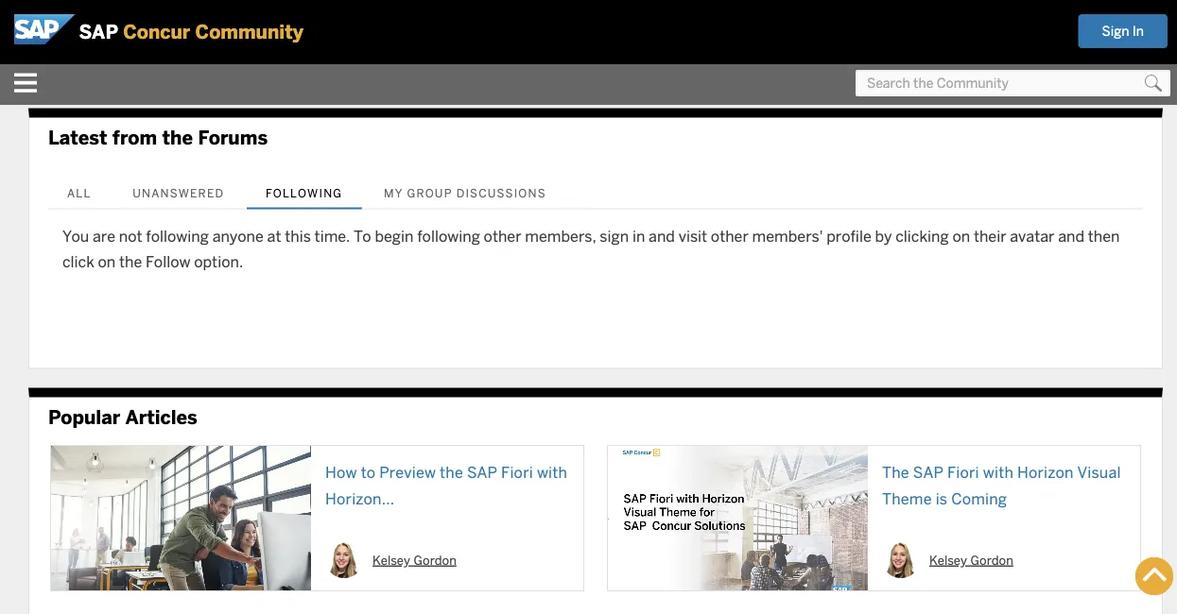 Task type: locate. For each thing, give the bounding box(es) containing it.
1 avatar image from the left
[[325, 541, 363, 579]]

other
[[484, 226, 522, 246], [711, 226, 749, 246]]

0 horizontal spatial what others are reading image
[[51, 447, 311, 593]]

0 horizontal spatial fiori
[[501, 464, 534, 483]]

kelsey
[[373, 553, 410, 569], [930, 553, 968, 569]]

group
[[407, 186, 453, 200]]

on left their on the right top
[[953, 226, 971, 246]]

profile
[[827, 226, 872, 246]]

how
[[325, 464, 357, 483]]

anyone
[[213, 226, 264, 246]]

sap right preview
[[467, 464, 498, 483]]

not
[[119, 226, 142, 246]]

1 horizontal spatial fiori
[[948, 464, 980, 483]]

following up follow
[[146, 226, 209, 246]]

None submit
[[1140, 70, 1168, 96]]

1 what others are reading image from the left
[[51, 447, 311, 593]]

the sap fiori with horizon visual theme is coming link
[[883, 464, 1122, 509]]

2 with from the left
[[984, 464, 1014, 483]]

on
[[953, 226, 971, 246], [98, 252, 116, 272]]

1 horizontal spatial the
[[162, 125, 193, 150]]

preview
[[380, 464, 436, 483]]

unanswered button
[[114, 179, 243, 209]]

sign in
[[1103, 23, 1145, 40]]

what others are reading image for how to preview the sap fiori with horizon...
[[51, 447, 311, 593]]

discussions
[[457, 186, 547, 200]]

the right 'from'
[[162, 125, 193, 150]]

1 kelsey gordon from the left
[[373, 553, 457, 569]]

1 gordon from the left
[[414, 553, 457, 569]]

the
[[162, 125, 193, 150], [119, 252, 142, 272], [440, 464, 464, 483]]

visit
[[679, 226, 708, 246]]

1 horizontal spatial what others are reading image
[[608, 447, 868, 593]]

0 horizontal spatial kelsey gordon
[[373, 553, 457, 569]]

2 gordon from the left
[[971, 553, 1014, 569]]

0 horizontal spatial following
[[146, 226, 209, 246]]

2 vertical spatial the
[[440, 464, 464, 483]]

0 vertical spatial on
[[953, 226, 971, 246]]

1 kelsey from the left
[[373, 553, 410, 569]]

all button
[[48, 179, 110, 209]]

1 horizontal spatial kelsey
[[930, 553, 968, 569]]

following
[[146, 226, 209, 246], [417, 226, 480, 246]]

1 horizontal spatial with
[[984, 464, 1014, 483]]

unanswered
[[133, 186, 224, 200]]

avatar image
[[325, 541, 363, 579], [883, 541, 920, 579]]

and left the then
[[1059, 226, 1085, 246]]

gordon
[[414, 553, 457, 569], [971, 553, 1014, 569]]

gordon down the how to preview the sap fiori with horizon...
[[414, 553, 457, 569]]

the right preview
[[440, 464, 464, 483]]

additional products
[[937, 32, 1076, 51]]

1 horizontal spatial kelsey gordon
[[930, 553, 1014, 569]]

the down not on the left top
[[119, 252, 142, 272]]

0 horizontal spatial and
[[649, 226, 675, 246]]

click
[[62, 252, 94, 272]]

the inside you are not following anyone at this time. to begin following other members, sign in and visit other members' profile by clicking on their avatar and then click on the follow option.
[[119, 252, 142, 272]]

sign in link
[[1079, 14, 1168, 48]]

1 vertical spatial on
[[98, 252, 116, 272]]

with inside the sap fiori with horizon visual theme is coming
[[984, 464, 1014, 483]]

0 horizontal spatial avatar image
[[325, 541, 363, 579]]

1 vertical spatial the
[[119, 252, 142, 272]]

are
[[93, 226, 115, 246]]

clicking
[[896, 226, 950, 246]]

other right visit
[[711, 226, 749, 246]]

sign
[[600, 226, 629, 246]]

kelsey for horizon...
[[373, 553, 410, 569]]

2 what others are reading image from the left
[[608, 447, 868, 593]]

avatar image down theme
[[883, 541, 920, 579]]

0 horizontal spatial on
[[98, 252, 116, 272]]

kelsey down horizon...
[[373, 553, 410, 569]]

1 horizontal spatial sap
[[467, 464, 498, 483]]

products
[[1012, 32, 1076, 51]]

the
[[883, 464, 910, 483]]

with
[[537, 464, 568, 483], [984, 464, 1014, 483]]

sap concur community
[[79, 20, 304, 44]]

gordon for is
[[971, 553, 1014, 569]]

coming
[[952, 490, 1008, 509]]

2 fiori from the left
[[948, 464, 980, 483]]

following down my group discussions button
[[417, 226, 480, 246]]

what others are reading image
[[51, 447, 311, 593], [608, 447, 868, 593]]

and
[[649, 226, 675, 246], [1059, 226, 1085, 246]]

and right in
[[649, 226, 675, 246]]

gordon for horizon...
[[414, 553, 457, 569]]

on down are
[[98, 252, 116, 272]]

kelsey gordon down the how to preview the sap fiori with horizon...
[[373, 553, 457, 569]]

1 horizontal spatial other
[[711, 226, 749, 246]]

0 horizontal spatial the
[[119, 252, 142, 272]]

0 horizontal spatial other
[[484, 226, 522, 246]]

2 kelsey from the left
[[930, 553, 968, 569]]

0 horizontal spatial kelsey
[[373, 553, 410, 569]]

1 following from the left
[[146, 226, 209, 246]]

1 horizontal spatial and
[[1059, 226, 1085, 246]]

sap right sap image
[[79, 20, 118, 44]]

concur
[[123, 20, 190, 44], [128, 32, 179, 51]]

fiori
[[501, 464, 534, 483], [948, 464, 980, 483]]

concur expense link
[[48, 0, 322, 55]]

kelsey gordon down coming
[[930, 553, 1014, 569]]

at
[[267, 226, 281, 246]]

kelsey for is
[[930, 553, 968, 569]]

my group discussions button
[[365, 179, 566, 209]]

avatar image down horizon...
[[325, 541, 363, 579]]

1 with from the left
[[537, 464, 568, 483]]

sap
[[79, 20, 118, 44], [467, 464, 498, 483], [914, 464, 944, 483]]

you
[[62, 226, 89, 246]]

1 horizontal spatial following
[[417, 226, 480, 246]]

2 kelsey gordon from the left
[[930, 553, 1014, 569]]

sap up is
[[914, 464, 944, 483]]

my
[[384, 186, 403, 200]]

1 other from the left
[[484, 226, 522, 246]]

kelsey gordon for horizon...
[[373, 553, 457, 569]]

how to preview the sap fiori with horizon...
[[325, 464, 568, 509]]

gordon down coming
[[971, 553, 1014, 569]]

1 horizontal spatial avatar image
[[883, 541, 920, 579]]

0 horizontal spatial with
[[537, 464, 568, 483]]

following
[[266, 186, 343, 200]]

kelsey down is
[[930, 553, 968, 569]]

popular articles
[[48, 406, 197, 430]]

0 vertical spatial the
[[162, 125, 193, 150]]

0 horizontal spatial gordon
[[414, 553, 457, 569]]

fiori inside the sap fiori with horizon visual theme is coming
[[948, 464, 980, 483]]

2 avatar image from the left
[[883, 541, 920, 579]]

my group discussions
[[384, 186, 547, 200]]

1 fiori from the left
[[501, 464, 534, 483]]

2 horizontal spatial sap
[[914, 464, 944, 483]]

kelsey gordon
[[373, 553, 457, 569], [930, 553, 1014, 569]]

other down 'discussions'
[[484, 226, 522, 246]]

horizon...
[[325, 490, 395, 509]]

1 horizontal spatial gordon
[[971, 553, 1014, 569]]

avatar image for how to preview the sap fiori with horizon...
[[325, 541, 363, 579]]

2 horizontal spatial the
[[440, 464, 464, 483]]



Task type: describe. For each thing, give the bounding box(es) containing it.
community
[[195, 20, 304, 44]]

0 horizontal spatial sap
[[79, 20, 118, 44]]

articles
[[125, 406, 197, 430]]

their
[[974, 226, 1007, 246]]

additional
[[937, 32, 1009, 51]]

visual
[[1078, 464, 1122, 483]]

option.
[[194, 252, 243, 272]]

this
[[285, 226, 311, 246]]

sap inside the sap fiori with horizon visual theme is coming
[[914, 464, 944, 483]]

popular
[[48, 406, 120, 430]]

sap inside the how to preview the sap fiori with horizon...
[[467, 464, 498, 483]]

avatar image for the sap fiori with horizon visual theme is coming
[[883, 541, 920, 579]]

latest
[[48, 125, 107, 150]]

how to preview the sap fiori with horizon... link
[[325, 464, 568, 509]]

2 other from the left
[[711, 226, 749, 246]]

1 horizontal spatial on
[[953, 226, 971, 246]]

2 following from the left
[[417, 226, 480, 246]]

2 and from the left
[[1059, 226, 1085, 246]]

in
[[633, 226, 645, 246]]

sap image
[[14, 14, 75, 44]]

time.
[[315, 226, 350, 246]]

sign
[[1103, 23, 1130, 40]]

Search the Community text field
[[856, 70, 1171, 96]]

kelsey gordon for is
[[930, 553, 1014, 569]]

expense
[[183, 32, 242, 51]]

following button
[[247, 179, 362, 209]]

in
[[1133, 23, 1145, 40]]

concur left community
[[123, 20, 190, 44]]

members,
[[525, 226, 597, 246]]

begin
[[375, 226, 414, 246]]

from
[[112, 125, 157, 150]]

fiori inside the how to preview the sap fiori with horizon...
[[501, 464, 534, 483]]

latest from the forums
[[48, 125, 268, 150]]

members'
[[753, 226, 824, 246]]

concur expense
[[128, 32, 242, 51]]

horizon
[[1018, 464, 1074, 483]]

1 and from the left
[[649, 226, 675, 246]]

theme
[[883, 490, 933, 509]]

follow
[[146, 252, 191, 272]]

to
[[354, 226, 371, 246]]

you are not following anyone at this time. to begin following other members, sign in and visit other members' profile by clicking on their avatar and then click on the follow option.
[[62, 226, 1120, 272]]

is
[[936, 490, 948, 509]]

then
[[1089, 226, 1120, 246]]

by
[[876, 226, 893, 246]]

the inside the how to preview the sap fiori with horizon...
[[440, 464, 464, 483]]

with inside the how to preview the sap fiori with horizon...
[[537, 464, 568, 483]]

additional products link
[[870, 0, 1144, 55]]

avatar
[[1011, 226, 1055, 246]]

forums
[[198, 125, 268, 150]]

to
[[361, 464, 376, 483]]

what others are reading image for the sap fiori with horizon visual theme is coming
[[608, 447, 868, 593]]

all
[[67, 186, 91, 200]]

concur left expense
[[128, 32, 179, 51]]

the sap fiori with horizon visual theme is coming
[[883, 464, 1122, 509]]



Task type: vqa. For each thing, say whether or not it's contained in the screenshot.
Concur Expense link
yes



